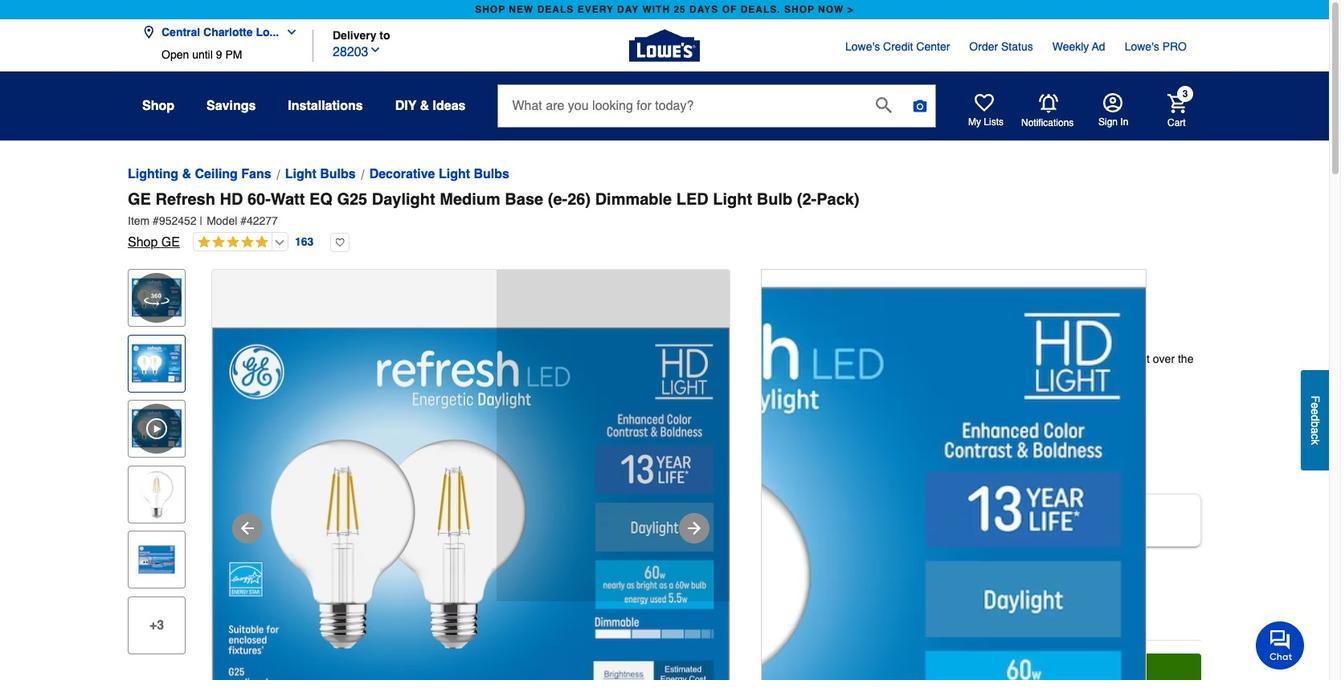 Task type: describe. For each thing, give the bounding box(es) containing it.
at
[[879, 564, 888, 576]]

& for diy
[[420, 99, 429, 113]]

lo...
[[256, 26, 279, 39]]

deals
[[537, 4, 574, 15]]

to inside 60 watt replacement using only 5.5 watts (500 lumens) rated to last 13 years based on 3 hours per day use saves 89 dollars on energy costs per bulb versus 60-watt incandescent over the bulb's life
[[826, 337, 835, 350]]

heart outline image
[[330, 233, 350, 252]]

60
[[793, 321, 805, 334]]

within
[[821, 521, 845, 532]]

camera image
[[912, 98, 928, 114]]

delivery for as
[[1007, 503, 1051, 516]]

13
[[859, 337, 871, 350]]

diy & ideas button
[[395, 92, 466, 121]]

10
[[792, 271, 817, 296]]

savings
[[206, 99, 256, 113]]

25
[[674, 4, 686, 15]]

2 shop from the left
[[784, 4, 815, 15]]

2 horizontal spatial watt
[[1058, 353, 1080, 366]]

18 in stock aisle 8 | bay 12
[[809, 585, 949, 599]]

| inside ge refresh hd 60-watt eq g25 daylight medium base (e-26) dimmable led light bulb (2-pack) item # 952452 | model # 42277
[[200, 215, 203, 227]]

163
[[295, 235, 314, 248]]

as
[[1045, 521, 1055, 532]]

lowe's for lowe's pro
[[1125, 40, 1159, 53]]

9
[[216, 48, 222, 61]]

incandescent
[[1083, 353, 1150, 366]]

versus
[[1005, 353, 1038, 366]]

lowe's home improvement lists image
[[975, 93, 994, 112]]

costs
[[932, 353, 958, 366]]

open
[[162, 48, 189, 61]]

installations
[[288, 99, 363, 113]]

quantity
[[835, 405, 888, 420]]

1 shop from the left
[[475, 4, 505, 15]]

f e e d b a c k button
[[1301, 371, 1329, 471]]

item number 9 5 2 4 5 2 and model number 4 2 2 7 7 element
[[128, 213, 1201, 229]]

ge  #42277 - thumbnail2 image
[[132, 470, 182, 520]]

lowe's credit center
[[845, 40, 950, 53]]

years
[[874, 337, 902, 350]]

1 vertical spatial charlotte
[[931, 564, 977, 576]]

check other stores button
[[792, 609, 876, 625]]

rated
[[793, 337, 823, 350]]

dimmable
[[595, 190, 672, 209]]

60- inside 60 watt replacement using only 5.5 watts (500 lumens) rated to last 13 years based on 3 hours per day use saves 89 dollars on energy costs per bulb versus 60-watt incandescent over the bulb's life
[[1041, 353, 1058, 366]]

energy
[[894, 353, 929, 366]]

base
[[505, 190, 543, 209]]

minus image
[[793, 669, 809, 681]]

.
[[817, 271, 823, 296]]

1 horizontal spatial per
[[995, 337, 1011, 350]]

decorative light bulbs
[[369, 167, 509, 182]]

now
[[818, 4, 844, 15]]

lowe's for lowe's credit center
[[845, 40, 880, 53]]

option group containing pickup
[[773, 488, 1208, 554]]

ideas
[[433, 99, 466, 113]]

0 horizontal spatial light
[[285, 167, 316, 182]]

f e e d b a c k
[[1309, 396, 1322, 445]]

18
[[809, 585, 821, 598]]

item
[[128, 215, 150, 227]]

lighting
[[128, 167, 178, 182]]

shop new deals every day with 25 days of deals. shop now >
[[475, 4, 854, 15]]

+3 button
[[128, 597, 186, 655]]

(e-
[[548, 190, 567, 209]]

day
[[617, 4, 639, 15]]

light bulbs
[[285, 167, 356, 182]]

ge  #42277 - thumbnail image
[[132, 339, 182, 389]]

4.8 stars image
[[194, 235, 268, 251]]

location image
[[142, 26, 155, 39]]

charlotte inside button
[[203, 26, 253, 39]]

search image
[[876, 97, 892, 113]]

lowe's home improvement cart image
[[1167, 94, 1187, 113]]

shop for shop ge
[[128, 235, 158, 250]]

8
[[897, 586, 904, 599]]

shop for shop
[[142, 99, 174, 113]]

lowe's home improvement account image
[[1103, 93, 1122, 112]]

60 watt replacement using only 5.5 watts (500 lumens) rated to last 13 years based on 3 hours per day use saves 89 dollars on energy costs per bulb versus 60-watt incandescent over the bulb's life
[[793, 321, 1194, 381]]

dollars
[[843, 353, 876, 366]]

1 vertical spatial watt
[[808, 321, 831, 334]]

+3
[[149, 619, 164, 633]]

deals.
[[741, 4, 781, 15]]

42277
[[247, 215, 278, 227]]

1 vertical spatial per
[[961, 353, 978, 366]]

lowe's pro
[[1125, 40, 1187, 53]]

free
[[809, 564, 839, 576]]

watts
[[972, 321, 1000, 334]]

refresh
[[155, 190, 215, 209]]

weekly ad link
[[1052, 39, 1105, 55]]

(500
[[1003, 321, 1026, 334]]

my lists
[[968, 117, 1004, 128]]

in
[[824, 585, 833, 598]]

1 vertical spatial 2
[[790, 437, 797, 451]]

saves
[[793, 353, 824, 366]]

$
[[780, 271, 792, 296]]

1 vertical spatial ge
[[161, 235, 180, 250]]

based
[[905, 337, 936, 350]]

ge  #42277 image
[[212, 270, 730, 681]]

0 horizontal spatial on
[[879, 353, 891, 366]]

model
[[207, 215, 237, 227]]

952452
[[159, 215, 197, 227]]

daylight
[[372, 190, 435, 209]]

chat invite button image
[[1256, 621, 1305, 670]]

1 horizontal spatial light
[[439, 167, 470, 182]]

replacement
[[834, 321, 896, 334]]

2 # from the left
[[240, 215, 247, 227]]

12 inside 18 in stock aisle 8 | bay 12
[[937, 586, 949, 599]]

led
[[676, 190, 709, 209]]

3 inside 'pickup ready within 3 hrs'
[[848, 521, 853, 532]]

status
[[1001, 40, 1033, 53]]

$ 10 . 98
[[780, 271, 848, 296]]

light bulbs link
[[285, 165, 356, 184]]

lowe's home improvement logo image
[[629, 10, 700, 81]]

chevron down image inside 28203 button
[[368, 43, 381, 56]]

central charlotte lo... button
[[142, 16, 305, 48]]

d
[[1309, 415, 1322, 422]]

28203
[[333, 45, 368, 59]]

>
[[847, 4, 854, 15]]

central inside central charlotte lo... button
[[162, 26, 200, 39]]

arrow right image
[[685, 519, 704, 538]]

plus image
[[882, 669, 898, 681]]

3 inside 60 watt replacement using only 5.5 watts (500 lumens) rated to last 13 years based on 3 hours per day use saves 89 dollars on energy costs per bulb versus 60-watt incandescent over the bulb's life
[[954, 337, 961, 350]]

delivery for to
[[333, 29, 376, 41]]

weekly
[[1052, 40, 1089, 53]]

lowe's home improvement notification center image
[[1039, 94, 1058, 113]]

lowe's pro link
[[1125, 39, 1187, 55]]



Task type: locate. For each thing, give the bounding box(es) containing it.
0 vertical spatial on
[[939, 337, 951, 350]]

eq
[[309, 190, 333, 209]]

watt
[[271, 190, 305, 209], [808, 321, 831, 334], [1058, 353, 1080, 366]]

lighting & ceiling fans
[[128, 167, 271, 182]]

0 horizontal spatial delivery
[[333, 29, 376, 41]]

ge inside ge refresh hd 60-watt eq g25 daylight medium base (e-26) dimmable led light bulb (2-pack) item # 952452 | model # 42277
[[128, 190, 151, 209]]

2 bulbs from the left
[[474, 167, 509, 182]]

every
[[577, 4, 614, 15]]

1 horizontal spatial ge
[[161, 235, 180, 250]]

None search field
[[498, 84, 936, 141]]

hrs
[[856, 521, 869, 532]]

light up eq at the left top of page
[[285, 167, 316, 182]]

0 horizontal spatial shop
[[475, 4, 505, 15]]

decorative light bulbs link
[[369, 165, 509, 184]]

ad
[[1092, 40, 1105, 53]]

open until 9 pm
[[162, 48, 242, 61]]

using
[[899, 321, 926, 334]]

0 vertical spatial watt
[[271, 190, 305, 209]]

0 horizontal spatial per
[[961, 353, 978, 366]]

shop left "new"
[[475, 4, 505, 15]]

check other stores
[[792, 611, 876, 622]]

3
[[1182, 89, 1188, 100], [954, 337, 961, 350], [848, 521, 853, 532]]

1 horizontal spatial central
[[892, 564, 928, 576]]

lists
[[984, 117, 1004, 128]]

1 horizontal spatial bulbs
[[474, 167, 509, 182]]

| inside 18 in stock aisle 8 | bay 12
[[907, 586, 910, 599]]

0 horizontal spatial 12
[[825, 437, 839, 451]]

weekly ad
[[1052, 40, 1105, 53]]

1 vertical spatial shop
[[128, 235, 158, 250]]

ge refresh hd 60-watt eq g25 daylight medium base (e-26) dimmable led light bulb (2-pack) item # 952452 | model # 42277
[[128, 190, 859, 227]]

1 horizontal spatial charlotte
[[931, 564, 977, 576]]

0 horizontal spatial watt
[[271, 190, 305, 209]]

pickup ready within 3 hrs
[[790, 503, 869, 532]]

other
[[822, 611, 846, 622]]

k
[[1309, 440, 1322, 445]]

0 vertical spatial 2
[[895, 405, 903, 420]]

watt inside ge refresh hd 60-watt eq g25 daylight medium base (e-26) dimmable led light bulb (2-pack) item # 952452 | model # 42277
[[271, 190, 305, 209]]

aisle
[[867, 586, 894, 599]]

1 horizontal spatial delivery
[[1007, 503, 1051, 516]]

lowe's credit center link
[[845, 39, 950, 55]]

order status
[[969, 40, 1033, 53]]

2 right : at bottom right
[[895, 405, 903, 420]]

& inside button
[[420, 99, 429, 113]]

ge down 952452
[[161, 235, 180, 250]]

lumens)
[[1029, 321, 1069, 334]]

arrow left image
[[238, 519, 257, 538]]

ready
[[790, 521, 818, 532]]

sign in button
[[1098, 93, 1128, 129]]

0 horizontal spatial |
[[200, 215, 203, 227]]

central up the 8
[[892, 564, 928, 576]]

0 vertical spatial charlotte
[[203, 26, 253, 39]]

1 horizontal spatial on
[[939, 337, 951, 350]]

1 horizontal spatial #
[[240, 215, 247, 227]]

1 e from the top
[[1309, 403, 1322, 409]]

chevron down image inside central charlotte lo... button
[[279, 26, 298, 39]]

1 horizontal spatial chevron down image
[[368, 43, 381, 56]]

light inside ge refresh hd 60-watt eq g25 daylight medium base (e-26) dimmable led light bulb (2-pack) item # 952452 | model # 42277
[[713, 190, 752, 209]]

shop down item
[[128, 235, 158, 250]]

as
[[1007, 521, 1019, 532]]

& right diy
[[420, 99, 429, 113]]

diy
[[395, 99, 416, 113]]

2 vertical spatial watt
[[1058, 353, 1080, 366]]

stock
[[836, 585, 864, 598]]

check circle filled image
[[789, 586, 802, 599]]

Search Query text field
[[499, 85, 863, 127]]

1 horizontal spatial 3
[[954, 337, 961, 350]]

my lists link
[[968, 93, 1004, 129]]

pm
[[225, 48, 242, 61]]

hd
[[220, 190, 243, 209]]

option group
[[773, 488, 1208, 554]]

central up open
[[162, 26, 200, 39]]

0 horizontal spatial 3
[[848, 521, 853, 532]]

f
[[1309, 396, 1322, 403]]

89
[[827, 353, 839, 366]]

bulbs up "medium"
[[474, 167, 509, 182]]

watt up rated
[[808, 321, 831, 334]]

2 e from the top
[[1309, 409, 1322, 415]]

1 horizontal spatial shop
[[784, 4, 815, 15]]

hours
[[964, 337, 992, 350]]

e up d
[[1309, 403, 1322, 409]]

2 horizontal spatial 3
[[1182, 89, 1188, 100]]

1 vertical spatial |
[[907, 586, 910, 599]]

2 horizontal spatial lowe's
[[1125, 40, 1159, 53]]

0 vertical spatial chevron down image
[[279, 26, 298, 39]]

0 horizontal spatial 60-
[[247, 190, 271, 209]]

0 vertical spatial shop
[[142, 99, 174, 113]]

soon
[[1021, 521, 1042, 532]]

credit
[[883, 40, 913, 53]]

12 down the package quantity : 2
[[825, 437, 839, 451]]

2 down the package
[[790, 437, 797, 451]]

medium
[[440, 190, 500, 209]]

charlotte up bay on the right
[[931, 564, 977, 576]]

charlotte
[[203, 26, 253, 39], [931, 564, 977, 576]]

cart
[[1167, 117, 1186, 128]]

0 horizontal spatial &
[[182, 167, 191, 182]]

0 vertical spatial central
[[162, 26, 200, 39]]

on
[[939, 337, 951, 350], [879, 353, 891, 366]]

1 vertical spatial on
[[879, 353, 891, 366]]

in
[[1120, 117, 1128, 128]]

light
[[285, 167, 316, 182], [439, 167, 470, 182], [713, 190, 752, 209]]

60- up 42277
[[247, 190, 271, 209]]

| left model
[[200, 215, 203, 227]]

charlotte up "pm"
[[203, 26, 253, 39]]

decorative
[[369, 167, 435, 182]]

1 vertical spatial central
[[892, 564, 928, 576]]

1 vertical spatial to
[[826, 337, 835, 350]]

diy & ideas
[[395, 99, 466, 113]]

60- inside ge refresh hd 60-watt eq g25 daylight medium base (e-26) dimmable led light bulb (2-pack) item # 952452 | model # 42277
[[247, 190, 271, 209]]

1 horizontal spatial to
[[826, 337, 835, 350]]

& for lighting
[[182, 167, 191, 182]]

|
[[200, 215, 203, 227], [907, 586, 910, 599]]

per down the hours
[[961, 353, 978, 366]]

ge up item
[[128, 190, 151, 209]]

1 horizontal spatial 60-
[[1041, 353, 1058, 366]]

0 horizontal spatial bulbs
[[320, 167, 356, 182]]

shop ge
[[128, 235, 180, 250]]

delivery up the soon
[[1007, 503, 1051, 516]]

pickup inside 'pickup ready within 3 hrs'
[[790, 503, 827, 516]]

1 horizontal spatial |
[[907, 586, 910, 599]]

0 horizontal spatial to
[[380, 29, 390, 41]]

lowe's left the credit
[[845, 40, 880, 53]]

0 vertical spatial per
[[995, 337, 1011, 350]]

bulbs up g25
[[320, 167, 356, 182]]

0 vertical spatial pickup
[[790, 503, 827, 516]]

0 horizontal spatial pickup
[[790, 503, 827, 516]]

1 vertical spatial delivery
[[1007, 503, 1051, 516]]

1 horizontal spatial watt
[[808, 321, 831, 334]]

1 vertical spatial 60-
[[1041, 353, 1058, 366]]

| right the 8
[[907, 586, 910, 599]]

notifications
[[1021, 117, 1074, 128]]

watt down lumens)
[[1058, 353, 1080, 366]]

ge
[[128, 190, 151, 209], [161, 235, 180, 250]]

1 horizontal spatial pickup
[[842, 564, 875, 576]]

1 horizontal spatial &
[[420, 99, 429, 113]]

bulb
[[757, 190, 792, 209]]

pickup up ready
[[790, 503, 827, 516]]

# right item
[[153, 215, 159, 227]]

0 vertical spatial to
[[380, 29, 390, 41]]

delivery up the 28203
[[333, 29, 376, 41]]

g25
[[337, 190, 367, 209]]

0 vertical spatial ge
[[128, 190, 151, 209]]

60-
[[247, 190, 271, 209], [1041, 353, 1058, 366]]

bulb
[[981, 353, 1002, 366]]

1 vertical spatial &
[[182, 167, 191, 182]]

1 vertical spatial chevron down image
[[368, 43, 381, 56]]

3 down 5.5
[[954, 337, 961, 350]]

bulb's
[[793, 369, 822, 381]]

:
[[888, 405, 892, 420]]

shop
[[142, 99, 174, 113], [128, 235, 158, 250]]

pickup
[[790, 503, 827, 516], [842, 564, 875, 576]]

light up "medium"
[[439, 167, 470, 182]]

sign in
[[1098, 117, 1128, 128]]

1 horizontal spatial 2
[[895, 405, 903, 420]]

to
[[380, 29, 390, 41], [826, 337, 835, 350]]

60- down use
[[1041, 353, 1058, 366]]

# right model
[[240, 215, 247, 227]]

0 vertical spatial 12
[[825, 437, 839, 451]]

the
[[1178, 353, 1194, 366]]

over
[[1153, 353, 1175, 366]]

12 right bay on the right
[[937, 586, 949, 599]]

c
[[1309, 434, 1322, 440]]

lowe's down as
[[980, 564, 1015, 576]]

light right led
[[713, 190, 752, 209]]

1 # from the left
[[153, 215, 159, 227]]

ge  #42277 - thumbnail3 image
[[132, 535, 182, 585]]

0 horizontal spatial charlotte
[[203, 26, 253, 39]]

1 vertical spatial 3
[[954, 337, 961, 350]]

lowe's inside lowe's credit center link
[[845, 40, 880, 53]]

my
[[968, 117, 981, 128]]

3 up cart
[[1182, 89, 1188, 100]]

watt left eq at the left top of page
[[271, 190, 305, 209]]

Stepper number input field with increment and decrement buttons number field
[[823, 654, 868, 681]]

delivery inside delivery as soon as today
[[1007, 503, 1051, 516]]

per down (500
[[995, 337, 1011, 350]]

shop left now
[[784, 4, 815, 15]]

1 vertical spatial 12
[[937, 586, 949, 599]]

98
[[823, 271, 848, 296]]

chevron down image
[[279, 26, 298, 39], [368, 43, 381, 56]]

ceiling
[[195, 167, 238, 182]]

2 vertical spatial 3
[[848, 521, 853, 532]]

1 vertical spatial pickup
[[842, 564, 875, 576]]

pickup up stock
[[842, 564, 875, 576]]

0 horizontal spatial central
[[162, 26, 200, 39]]

0 horizontal spatial #
[[153, 215, 159, 227]]

on down years
[[879, 353, 891, 366]]

on up costs
[[939, 337, 951, 350]]

0 vertical spatial |
[[200, 215, 203, 227]]

& up the refresh
[[182, 167, 191, 182]]

1 horizontal spatial lowe's
[[980, 564, 1015, 576]]

order
[[969, 40, 998, 53]]

day
[[1014, 337, 1033, 350]]

0 vertical spatial 3
[[1182, 89, 1188, 100]]

with
[[642, 4, 670, 15]]

last
[[838, 337, 856, 350]]

lowe's inside 'lowe's pro' link
[[1125, 40, 1159, 53]]

pickup image
[[789, 564, 802, 576]]

1 horizontal spatial 12
[[937, 586, 949, 599]]

shop down open
[[142, 99, 174, 113]]

0 horizontal spatial chevron down image
[[279, 26, 298, 39]]

0 vertical spatial &
[[420, 99, 429, 113]]

&
[[420, 99, 429, 113], [182, 167, 191, 182]]

1 bulbs from the left
[[320, 167, 356, 182]]

e up b
[[1309, 409, 1322, 415]]

days
[[689, 4, 719, 15]]

free pickup at central charlotte lowe's
[[809, 564, 1015, 576]]

shop button
[[142, 92, 174, 121]]

2 horizontal spatial light
[[713, 190, 752, 209]]

0 horizontal spatial ge
[[128, 190, 151, 209]]

0 horizontal spatial lowe's
[[845, 40, 880, 53]]

0 horizontal spatial 2
[[790, 437, 797, 451]]

0 vertical spatial delivery
[[333, 29, 376, 41]]

savings button
[[206, 92, 256, 121]]

life
[[825, 369, 839, 381]]

3 left hrs
[[848, 521, 853, 532]]

fans
[[241, 167, 271, 182]]

0 vertical spatial 60-
[[247, 190, 271, 209]]

lowe's left pro
[[1125, 40, 1159, 53]]



Task type: vqa. For each thing, say whether or not it's contained in the screenshot.
leftmost Central
yes



